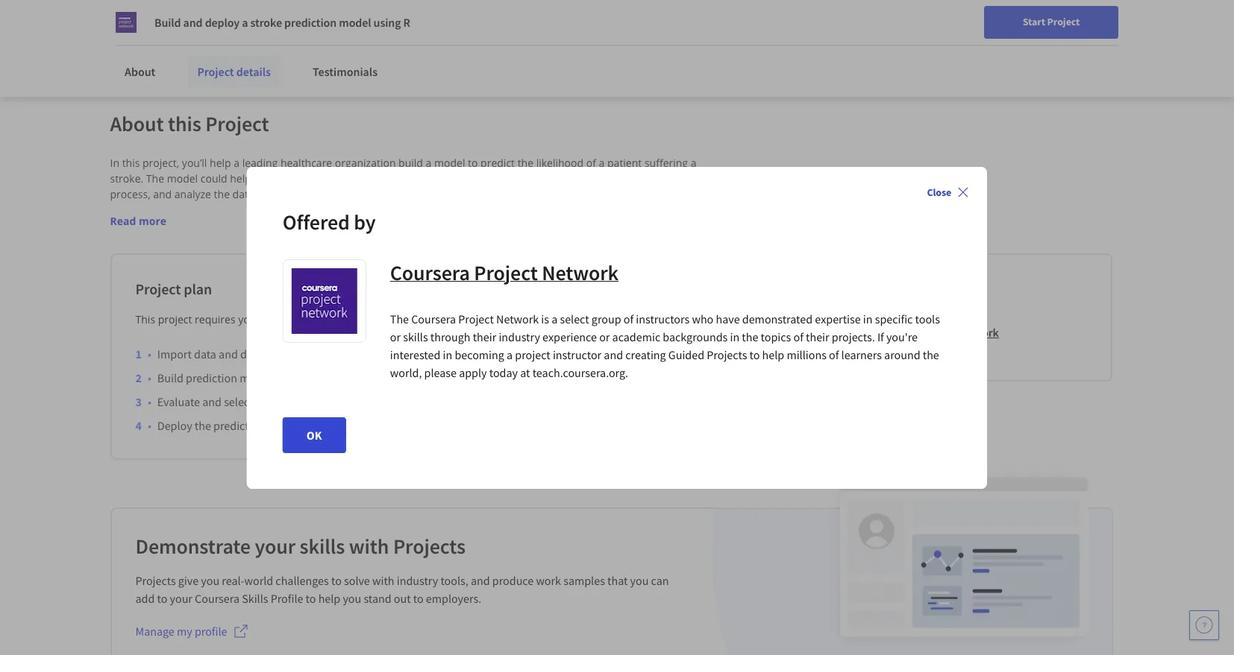Task type: vqa. For each thing, say whether or not it's contained in the screenshot.
own
no



Task type: locate. For each thing, give the bounding box(es) containing it.
projects up add
[[135, 574, 176, 589]]

for left the business
[[278, 22, 293, 37]]

1 vertical spatial your
[[170, 592, 192, 607]]

solve
[[344, 574, 370, 589]]

0 vertical spatial industry
[[499, 329, 540, 344]]

0 horizontal spatial models
[[240, 371, 277, 386]]

world
[[501, 172, 528, 186], [244, 574, 273, 589]]

1 horizontal spatial you'll
[[573, 172, 598, 186]]

models up 'ok'
[[309, 395, 346, 410]]

their up millions
[[806, 329, 830, 344]]

coursera image
[[18, 12, 113, 36]]

select up • deploy the prediction model in the bottom left of the page
[[224, 395, 253, 410]]

0 horizontal spatial your
[[170, 592, 192, 607]]

real- up 'skills' on the bottom left
[[222, 574, 244, 589]]

1 vertical spatial project
[[515, 347, 550, 362]]

coursera project network inside the offered by dialog
[[390, 259, 619, 286]]

dataset,
[[531, 172, 570, 186]]

projects
[[707, 347, 747, 362], [393, 534, 466, 560], [135, 574, 176, 589]]

2 vertical spatial more
[[897, 348, 921, 362]]

0 horizontal spatial r
[[403, 15, 410, 30]]

in down have
[[730, 329, 740, 344]]

0 vertical spatial the
[[146, 172, 164, 186]]

None search field
[[213, 9, 571, 39]]

project inside the coursera project network is a select group of instructors who have demonstrated expertise in specific tools or skills through their industry experience or academic backgrounds in the topics of their projects. if you're interested in becoming a project instructor and creating guided projects to help millions of learners around the world, please apply today at teach.coursera.org.
[[515, 347, 550, 362]]

you left the can
[[630, 574, 649, 589]]

network up group
[[542, 259, 619, 286]]

0 vertical spatial your
[[255, 534, 296, 560]]

and inside projects give you real-world challenges to solve with industry tools, and produce work samples that you can add to your coursera skills profile to help you stand out to employers.
[[471, 574, 490, 589]]

1 horizontal spatial their
[[806, 329, 830, 344]]

0 vertical spatial about
[[125, 64, 156, 79]]

1 vertical spatial world
[[244, 574, 273, 589]]

0 horizontal spatial coursera project network link
[[390, 259, 619, 286]]

1 vertical spatial r
[[620, 172, 627, 186]]

industry up out
[[397, 574, 438, 589]]

0 horizontal spatial their
[[473, 329, 496, 344]]

0 vertical spatial with
[[447, 172, 468, 186]]

more down you're
[[897, 348, 921, 362]]

independently
[[272, 313, 342, 327]]

2 horizontal spatial network
[[955, 325, 999, 340]]

samples
[[564, 574, 605, 589]]

models up "• evaluate and select prediction models"
[[240, 371, 277, 386]]

0 horizontal spatial real-
[[222, 574, 244, 589]]

coursera enterprise logos image
[[780, 0, 1079, 27]]

read
[[110, 214, 136, 228]]

industry inside the coursera project network is a select group of instructors who have demonstrated expertise in specific tools or skills through their industry experience or academic backgrounds in the topics of their projects. if you're interested in becoming a project instructor and creating guided projects to help millions of learners around the world, please apply today at teach.coursera.org.
[[499, 329, 540, 344]]

real- inside the in this project, you'll help a leading healthcare organization build a model to predict the likelihood of a patient suffering a stroke. the model could help improve a patient's outcomes. working with a real-world dataset, you'll use r to load, clean, process, and analyze the data and then train multiple classification models to determine the best one for making accurate predictions. read more
[[479, 172, 501, 186]]

1 • from the top
[[148, 347, 151, 362]]

0 vertical spatial world
[[501, 172, 528, 186]]

demonstrated
[[742, 312, 813, 326]]

their up becoming on the left of page
[[473, 329, 496, 344]]

1 or from the left
[[390, 329, 401, 344]]

1 vertical spatial you'll
[[573, 172, 598, 186]]

0 horizontal spatial in
[[443, 347, 452, 362]]

best
[[560, 187, 581, 201]]

help down leading
[[230, 172, 251, 186]]

more for learn more
[[897, 348, 921, 362]]

of inside the in this project, you'll help a leading healthcare organization build a model to predict the likelihood of a patient suffering a stroke. the model could help improve a patient's outcomes. working with a real-world dataset, you'll use r to load, clean, process, and analyze the data and then train multiple classification models to determine the best one for making accurate predictions. read more
[[586, 156, 596, 170]]

who
[[692, 312, 714, 326]]

0 vertical spatial build
[[154, 15, 181, 30]]

r
[[403, 15, 410, 30], [620, 172, 627, 186]]

0 horizontal spatial coursera project network
[[390, 259, 619, 286]]

profile
[[195, 625, 227, 640]]

more
[[167, 22, 194, 37], [139, 214, 166, 228], [897, 348, 921, 362]]

2 vertical spatial projects
[[135, 574, 176, 589]]

project up around
[[917, 325, 953, 340]]

2 • from the top
[[148, 371, 151, 386]]

• down this
[[148, 371, 151, 386]]

•
[[148, 347, 151, 362], [148, 371, 151, 386], [148, 395, 151, 410], [148, 419, 151, 434]]

industry up at
[[499, 329, 540, 344]]

0 vertical spatial select
[[560, 312, 589, 326]]

3 • from the top
[[148, 395, 151, 410]]

and down academic in the bottom of the page
[[604, 347, 623, 362]]

r right use
[[620, 172, 627, 186]]

1 vertical spatial skills
[[300, 534, 345, 560]]

learn more about coursera for business
[[135, 22, 341, 37]]

details
[[236, 64, 271, 79]]

the right the complete at the left of the page
[[390, 312, 409, 326]]

learn
[[135, 22, 164, 37], [869, 348, 895, 362]]

1 horizontal spatial real-
[[479, 172, 501, 186]]

deploy
[[157, 419, 192, 434]]

in up projects.
[[863, 312, 873, 326]]

employers.
[[426, 592, 481, 607]]

• left deploy on the left bottom
[[148, 419, 151, 434]]

models
[[436, 187, 472, 201], [240, 371, 277, 386], [309, 395, 346, 410]]

close button
[[921, 179, 975, 206]]

real-
[[479, 172, 501, 186], [222, 574, 244, 589]]

project right this
[[158, 313, 192, 327]]

world inside the in this project, you'll help a leading healthcare organization build a model to predict the likelihood of a patient suffering a stroke. the model could help improve a patient's outcomes. working with a real-world dataset, you'll use r to load, clean, process, and analyze the data and then train multiple classification models to determine the best one for making accurate predictions. read more
[[501, 172, 528, 186]]

coursera inside 'coursera project network' link
[[869, 325, 915, 340]]

1 vertical spatial this
[[122, 156, 140, 170]]

1 vertical spatial real-
[[222, 574, 244, 589]]

1 vertical spatial coursera project network
[[869, 325, 999, 340]]

1 horizontal spatial industry
[[499, 329, 540, 344]]

network right tools
[[955, 325, 999, 340]]

build right coursera project network icon
[[154, 15, 181, 30]]

a left leading
[[234, 156, 240, 170]]

project up at
[[515, 347, 550, 362]]

• left import
[[148, 347, 151, 362]]

1 vertical spatial industry
[[397, 574, 438, 589]]

1 horizontal spatial world
[[501, 172, 528, 186]]

teach.coursera.org.
[[533, 365, 628, 380]]

1 horizontal spatial this
[[168, 110, 201, 137]]

or
[[390, 329, 401, 344], [599, 329, 610, 344]]

1 horizontal spatial skills
[[403, 329, 428, 344]]

build and deploy a stroke prediction model using r
[[154, 15, 410, 30]]

or up interested
[[390, 329, 401, 344]]

with up the "solve"
[[349, 534, 389, 560]]

testimonials
[[313, 64, 378, 79]]

select up experience
[[560, 312, 589, 326]]

about for about this project
[[110, 110, 164, 137]]

0 vertical spatial project
[[158, 313, 192, 327]]

4 • from the top
[[148, 419, 151, 434]]

project right start
[[1047, 15, 1080, 28]]

expertise
[[815, 312, 861, 326]]

1 horizontal spatial for
[[605, 187, 619, 201]]

add
[[135, 592, 155, 607]]

coursera project network link
[[390, 259, 619, 286], [869, 324, 999, 342]]

help inside the coursera project network is a select group of instructors who have demonstrated expertise in specific tools or skills through their industry experience or academic backgrounds in the topics of their projects. if you're interested in becoming a project instructor and creating guided projects to help millions of learners around the world, please apply today at teach.coursera.org.
[[762, 347, 784, 362]]

of
[[586, 156, 596, 170], [624, 312, 634, 326], [794, 329, 804, 344], [829, 347, 839, 362]]

to left "predict"
[[468, 156, 478, 170]]

1 horizontal spatial models
[[309, 395, 346, 410]]

you'll
[[182, 156, 207, 170], [573, 172, 598, 186]]

of right 'likelihood'
[[586, 156, 596, 170]]

coursera project network link inside the offered by dialog
[[390, 259, 619, 286]]

world inside projects give you real-world challenges to solve with industry tools, and produce work samples that you can add to your coursera skills profile to help you stand out to employers.
[[244, 574, 273, 589]]

learn for learn more
[[869, 348, 895, 362]]

model up working
[[434, 156, 465, 170]]

model up analyze
[[167, 172, 198, 186]]

0 vertical spatial real-
[[479, 172, 501, 186]]

clean,
[[669, 172, 697, 186]]

help
[[210, 156, 231, 170], [230, 172, 251, 186], [762, 347, 784, 362], [318, 592, 340, 607]]

this up project,
[[168, 110, 201, 137]]

1 horizontal spatial coursera project network
[[869, 325, 999, 340]]

1 vertical spatial select
[[224, 395, 253, 410]]

skills up challenges at the bottom of page
[[300, 534, 345, 560]]

• left evaluate
[[148, 395, 151, 410]]

0 vertical spatial coursera project network link
[[390, 259, 619, 286]]

and inside the coursera project network is a select group of instructors who have demonstrated expertise in specific tools or skills through their industry experience or academic backgrounds in the topics of their projects. if you're interested in becoming a project instructor and creating guided projects to help millions of learners around the world, please apply today at teach.coursera.org.
[[604, 347, 623, 362]]

analyze
[[174, 187, 211, 201]]

project
[[1047, 15, 1080, 28], [197, 64, 234, 79], [205, 110, 269, 137], [474, 259, 538, 286], [135, 280, 181, 298], [458, 312, 494, 326], [917, 325, 953, 340]]

0 horizontal spatial skills
[[300, 534, 345, 560]]

0 horizontal spatial this
[[122, 156, 140, 170]]

projects up tools,
[[393, 534, 466, 560]]

1 horizontal spatial the
[[390, 312, 409, 326]]

and down the • build prediction models
[[202, 395, 222, 410]]

your up challenges at the bottom of page
[[255, 534, 296, 560]]

this project requires you to independently complete the following steps:
[[135, 313, 487, 327]]

in this project, you'll help a leading healthcare organization build a model to predict the likelihood of a patient suffering a stroke. the model could help improve a patient's outcomes. working with a real-world dataset, you'll use r to load, clean, process, and analyze the data and then train multiple classification models to determine the best one for making accurate predictions. read more
[[110, 156, 705, 228]]

help down challenges at the bottom of page
[[318, 592, 340, 607]]

coursera project network up steps:
[[390, 259, 619, 286]]

project up through
[[458, 312, 494, 326]]

or down group
[[599, 329, 610, 344]]

skills inside the coursera project network is a select group of instructors who have demonstrated expertise in specific tools or skills through their industry experience or academic backgrounds in the topics of their projects. if you're interested in becoming a project instructor and creating guided projects to help millions of learners around the world, please apply today at teach.coursera.org.
[[403, 329, 428, 344]]

with inside the in this project, you'll help a leading healthcare organization build a model to predict the likelihood of a patient suffering a stroke. the model could help improve a patient's outcomes. working with a real-world dataset, you'll use r to load, clean, process, and analyze the data and then train multiple classification models to determine the best one for making accurate predictions. read more
[[447, 172, 468, 186]]

you'll up one at the top
[[573, 172, 598, 186]]

0 horizontal spatial for
[[278, 22, 293, 37]]

1 horizontal spatial select
[[560, 312, 589, 326]]

0 horizontal spatial you'll
[[182, 156, 207, 170]]

2 horizontal spatial projects
[[707, 347, 747, 362]]

0 vertical spatial coursera project network
[[390, 259, 619, 286]]

0 horizontal spatial select
[[224, 395, 253, 410]]

learn more
[[869, 348, 921, 362]]

to left the "solve"
[[331, 574, 342, 589]]

skills up interested
[[403, 329, 428, 344]]

• for • evaluate and select prediction models
[[148, 395, 151, 410]]

more inside button
[[897, 348, 921, 362]]

0 vertical spatial this
[[168, 110, 201, 137]]

plan
[[184, 280, 212, 298]]

coursera project network
[[390, 259, 619, 286], [869, 325, 999, 340]]

deploy
[[205, 15, 240, 30]]

this for about
[[168, 110, 201, 137]]

projects down have
[[707, 347, 747, 362]]

for
[[278, 22, 293, 37], [605, 187, 619, 201]]

this inside the in this project, you'll help a leading healthcare organization build a model to predict the likelihood of a patient suffering a stroke. the model could help improve a patient's outcomes. working with a real-world dataset, you'll use r to load, clean, process, and analyze the data and then train multiple classification models to determine the best one for making accurate predictions. read more
[[122, 156, 140, 170]]

your down give
[[170, 592, 192, 607]]

learn down the if
[[869, 348, 895, 362]]

1 vertical spatial projects
[[393, 534, 466, 560]]

you
[[238, 313, 256, 327], [201, 574, 219, 589], [630, 574, 649, 589], [343, 592, 361, 607]]

1 horizontal spatial project
[[515, 347, 550, 362]]

project inside the coursera project network is a select group of instructors who have demonstrated expertise in specific tools or skills through their industry experience or academic backgrounds in the topics of their projects. if you're interested in becoming a project instructor and creating guided projects to help millions of learners around the world, please apply today at teach.coursera.org.
[[458, 312, 494, 326]]

1 horizontal spatial or
[[599, 329, 610, 344]]

• build prediction models
[[148, 371, 277, 386]]

about down coursera project network icon
[[125, 64, 156, 79]]

data
[[233, 187, 254, 201], [194, 347, 216, 362], [240, 347, 263, 362]]

0 vertical spatial models
[[436, 187, 472, 201]]

their
[[473, 329, 496, 344], [806, 329, 830, 344]]

my
[[177, 625, 192, 640]]

your
[[255, 534, 296, 560], [170, 592, 192, 607]]

real- inside projects give you real-world challenges to solve with industry tools, and produce work samples that you can add to your coursera skills profile to help you stand out to employers.
[[222, 574, 244, 589]]

your inside projects give you real-world challenges to solve with industry tools, and produce work samples that you can add to your coursera skills profile to help you stand out to employers.
[[170, 592, 192, 607]]

0 horizontal spatial project
[[158, 313, 192, 327]]

1 vertical spatial learn
[[869, 348, 895, 362]]

to down challenges at the bottom of page
[[306, 592, 316, 607]]

1 horizontal spatial r
[[620, 172, 627, 186]]

show notifications image
[[1033, 19, 1051, 37]]

outcomes.
[[350, 172, 401, 186]]

coursera inside the coursera project network is a select group of instructors who have demonstrated expertise in specific tools or skills through their industry experience or academic backgrounds in the topics of their projects. if you're interested in becoming a project instructor and creating guided projects to help millions of learners around the world, please apply today at teach.coursera.org.
[[411, 312, 456, 326]]

build
[[154, 15, 181, 30], [157, 371, 183, 386]]

about for about
[[125, 64, 156, 79]]

patient
[[607, 156, 642, 170]]

learn inside button
[[869, 348, 895, 362]]

network left is
[[496, 312, 539, 326]]

learn for learn more about coursera for business
[[135, 22, 164, 37]]

0 horizontal spatial network
[[496, 312, 539, 326]]

and right tools,
[[471, 574, 490, 589]]

1 vertical spatial models
[[240, 371, 277, 386]]

0 horizontal spatial the
[[146, 172, 164, 186]]

for down use
[[605, 187, 619, 201]]

give
[[178, 574, 199, 589]]

• for • import data and data preprocessing
[[148, 347, 151, 362]]

in down through
[[443, 347, 452, 362]]

project up this
[[135, 280, 181, 298]]

process,
[[110, 187, 150, 201]]

in
[[110, 156, 119, 170]]

0 horizontal spatial learn
[[135, 22, 164, 37]]

industry
[[499, 329, 540, 344], [397, 574, 438, 589]]

1 horizontal spatial your
[[255, 534, 296, 560]]

• deploy the prediction model
[[148, 419, 299, 434]]

2 vertical spatial in
[[443, 347, 452, 362]]

following
[[411, 313, 456, 327]]

0 vertical spatial learn
[[135, 22, 164, 37]]

1 horizontal spatial network
[[542, 259, 619, 286]]

0 vertical spatial projects
[[707, 347, 747, 362]]

coursera project network up around
[[869, 325, 999, 340]]

this up stroke.
[[122, 156, 140, 170]]

1 vertical spatial for
[[605, 187, 619, 201]]

then
[[278, 187, 301, 201]]

0 vertical spatial skills
[[403, 329, 428, 344]]

you down the "solve"
[[343, 592, 361, 607]]

project left details
[[197, 64, 234, 79]]

challenges
[[276, 574, 329, 589]]

more right read
[[139, 214, 166, 228]]

you'll up could
[[182, 156, 207, 170]]

of down projects.
[[829, 347, 839, 362]]

data inside the in this project, you'll help a leading healthcare organization build a model to predict the likelihood of a patient suffering a stroke. the model could help improve a patient's outcomes. working with a real-world dataset, you'll use r to load, clean, process, and analyze the data and then train multiple classification models to determine the best one for making accurate predictions. read more
[[233, 187, 254, 201]]

1 horizontal spatial coursera project network link
[[869, 324, 999, 342]]

learners
[[841, 347, 882, 362]]

models down working
[[436, 187, 472, 201]]

interested
[[390, 347, 441, 362]]

a right is
[[552, 312, 558, 326]]

suffering
[[645, 156, 688, 170]]

1 horizontal spatial learn
[[869, 348, 895, 362]]

in
[[863, 312, 873, 326], [730, 329, 740, 344], [443, 347, 452, 362]]

world up 'skills' on the bottom left
[[244, 574, 273, 589]]

1 vertical spatial more
[[139, 214, 166, 228]]

0 vertical spatial in
[[863, 312, 873, 326]]

1 horizontal spatial in
[[730, 329, 740, 344]]

0 horizontal spatial projects
[[135, 574, 176, 589]]

network
[[542, 259, 619, 286], [496, 312, 539, 326], [955, 325, 999, 340]]

2 horizontal spatial in
[[863, 312, 873, 326]]

0 vertical spatial r
[[403, 15, 410, 30]]

2 horizontal spatial models
[[436, 187, 472, 201]]

1 vertical spatial about
[[110, 110, 164, 137]]

ok button
[[283, 418, 346, 453]]

at
[[520, 365, 530, 380]]

0 vertical spatial you'll
[[182, 156, 207, 170]]

projects inside projects give you real-world challenges to solve with industry tools, and produce work samples that you can add to your coursera skills profile to help you stand out to employers.
[[135, 574, 176, 589]]

the down project,
[[146, 172, 164, 186]]

with up stand
[[372, 574, 394, 589]]

2 vertical spatial with
[[372, 574, 394, 589]]

network for the bottommost 'coursera project network' link
[[955, 325, 999, 340]]

the right "predict"
[[518, 156, 534, 170]]

help down "topics"
[[762, 347, 784, 362]]

tools
[[915, 312, 940, 326]]

tools,
[[441, 574, 468, 589]]

with right working
[[447, 172, 468, 186]]

1 vertical spatial the
[[390, 312, 409, 326]]

0 horizontal spatial or
[[390, 329, 401, 344]]

0 horizontal spatial industry
[[397, 574, 438, 589]]

about up in
[[110, 110, 164, 137]]

r right 'using'
[[403, 15, 410, 30]]

the inside the in this project, you'll help a leading healthcare organization build a model to predict the likelihood of a patient suffering a stroke. the model could help improve a patient's outcomes. working with a real-world dataset, you'll use r to load, clean, process, and analyze the data and then train multiple classification models to determine the best one for making accurate predictions. read more
[[146, 172, 164, 186]]

produce
[[492, 574, 534, 589]]

0 horizontal spatial world
[[244, 574, 273, 589]]

0 vertical spatial more
[[167, 22, 194, 37]]

real- down "predict"
[[479, 172, 501, 186]]



Task type: describe. For each thing, give the bounding box(es) containing it.
1 vertical spatial coursera project network link
[[869, 324, 999, 342]]

to up making
[[630, 172, 640, 186]]

classification
[[372, 187, 434, 201]]

offered
[[283, 209, 350, 235]]

stroke
[[250, 15, 282, 30]]

load,
[[642, 172, 666, 186]]

and up predictions.
[[153, 187, 172, 201]]

the inside the coursera project network is a select group of instructors who have demonstrated expertise in specific tools or skills through their industry experience or academic backgrounds in the topics of their projects. if you're interested in becoming a project instructor and creating guided projects to help millions of learners around the world, please apply today at teach.coursera.org.
[[390, 312, 409, 326]]

network inside the coursera project network is a select group of instructors who have demonstrated expertise in specific tools or skills through their industry experience or academic backgrounds in the topics of their projects. if you're interested in becoming a project instructor and creating guided projects to help millions of learners around the world, please apply today at teach.coursera.org.
[[496, 312, 539, 326]]

could
[[201, 172, 227, 186]]

of up millions
[[794, 329, 804, 344]]

model left 'using'
[[339, 15, 371, 30]]

network for 'coursera project network' link in the offered by dialog
[[542, 259, 619, 286]]

demonstrate your skills with projects
[[135, 534, 466, 560]]

offered by dialog
[[247, 167, 987, 489]]

you right give
[[201, 574, 219, 589]]

english
[[948, 17, 984, 32]]

a left stroke
[[242, 15, 248, 30]]

making
[[622, 187, 657, 201]]

one
[[583, 187, 602, 201]]

1 vertical spatial in
[[730, 329, 740, 344]]

healthcare
[[280, 156, 332, 170]]

a up clean,
[[691, 156, 697, 170]]

0 vertical spatial for
[[278, 22, 293, 37]]

import
[[157, 347, 192, 362]]

the down could
[[214, 187, 230, 201]]

• import data and data preprocessing
[[148, 347, 335, 362]]

instructors
[[636, 312, 690, 326]]

determine
[[488, 187, 538, 201]]

2 or from the left
[[599, 329, 610, 344]]

to right add
[[157, 592, 167, 607]]

2 their from the left
[[806, 329, 830, 344]]

this for in
[[122, 156, 140, 170]]

predictions.
[[110, 203, 167, 217]]

1 vertical spatial build
[[157, 371, 183, 386]]

to left "determine"
[[475, 187, 485, 201]]

stroke.
[[110, 172, 143, 186]]

predict
[[481, 156, 515, 170]]

coursera inside projects give you real-world challenges to solve with industry tools, and produce work samples that you can add to your coursera skills profile to help you stand out to employers.
[[195, 592, 240, 607]]

becoming
[[455, 347, 504, 362]]

• for • build prediction models
[[148, 371, 151, 386]]

learn more about coursera for business link
[[135, 22, 341, 37]]

about this project
[[110, 110, 269, 137]]

to up • import data and data preprocessing
[[259, 313, 269, 327]]

select inside the coursera project network is a select group of instructors who have demonstrated expertise in specific tools or skills through their industry experience or academic backgrounds in the topics of their projects. if you're interested in becoming a project instructor and creating guided projects to help millions of learners around the world, please apply today at teach.coursera.org.
[[560, 312, 589, 326]]

this
[[135, 313, 155, 327]]

to inside the coursera project network is a select group of instructors who have demonstrated expertise in specific tools or skills through their industry experience or academic backgrounds in the topics of their projects. if you're interested in becoming a project instructor and creating guided projects to help millions of learners around the world, please apply today at teach.coursera.org.
[[750, 347, 760, 362]]

project inside button
[[1047, 15, 1080, 28]]

• for • deploy the prediction model
[[148, 419, 151, 434]]

through
[[430, 329, 471, 344]]

learn more button
[[869, 348, 921, 363]]

today
[[489, 365, 518, 380]]

prediction right stroke
[[284, 15, 337, 30]]

testimonials link
[[304, 55, 387, 88]]

manage my profile
[[135, 625, 227, 640]]

please
[[424, 365, 457, 380]]

steps:
[[459, 313, 487, 327]]

instructor
[[553, 347, 602, 362]]

and up the • build prediction models
[[219, 347, 238, 362]]

the right around
[[923, 347, 939, 362]]

skills
[[242, 592, 268, 607]]

for inside the in this project, you'll help a leading healthcare organization build a model to predict the likelihood of a patient suffering a stroke. the model could help improve a patient's outcomes. working with a real-world dataset, you'll use r to load, clean, process, and analyze the data and then train multiple classification models to determine the best one for making accurate predictions. read more
[[605, 187, 619, 201]]

academic
[[612, 329, 661, 344]]

a down healthcare
[[297, 172, 303, 186]]

world,
[[390, 365, 422, 380]]

manage
[[135, 625, 174, 640]]

prediction up ok button
[[256, 395, 307, 410]]

models inside the in this project, you'll help a leading healthcare organization build a model to predict the likelihood of a patient suffering a stroke. the model could help improve a patient's outcomes. working with a real-world dataset, you'll use r to load, clean, process, and analyze the data and then train multiple classification models to determine the best one for making accurate predictions. read more
[[436, 187, 472, 201]]

the down dataset, in the left top of the page
[[541, 187, 557, 201]]

the right deploy on the left bottom
[[195, 419, 211, 434]]

more for learn more about coursera for business
[[167, 22, 194, 37]]

• evaluate and select prediction models
[[148, 395, 346, 410]]

build
[[399, 156, 423, 170]]

project plan
[[135, 280, 212, 298]]

help inside projects give you real-world challenges to solve with industry tools, and produce work samples that you can add to your coursera skills profile to help you stand out to employers.
[[318, 592, 340, 607]]

the coursera project network is a select group of instructors who have demonstrated expertise in specific tools or skills through their industry experience or academic backgrounds in the topics of their projects. if you're interested in becoming a project instructor and creating guided projects to help millions of learners around the world, please apply today at teach.coursera.org.
[[390, 312, 940, 380]]

specific
[[875, 312, 913, 326]]

experience
[[543, 329, 597, 344]]

project details
[[197, 64, 271, 79]]

projects inside the coursera project network is a select group of instructors who have demonstrated expertise in specific tools or skills through their industry experience or academic backgrounds in the topics of their projects. if you're interested in becoming a project instructor and creating guided projects to help millions of learners around the world, please apply today at teach.coursera.org.
[[707, 347, 747, 362]]

the left "topics"
[[742, 329, 758, 344]]

prediction down • import data and data preprocessing
[[186, 371, 237, 386]]

project up steps:
[[474, 259, 538, 286]]

more inside the in this project, you'll help a leading healthcare organization build a model to predict the likelihood of a patient suffering a stroke. the model could help improve a patient's outcomes. working with a real-world dataset, you'll use r to load, clean, process, and analyze the data and then train multiple classification models to determine the best one for making accurate predictions. read more
[[139, 214, 166, 228]]

r inside the in this project, you'll help a leading healthcare organization build a model to predict the likelihood of a patient suffering a stroke. the model could help improve a patient's outcomes. working with a real-world dataset, you'll use r to load, clean, process, and analyze the data and then train multiple classification models to determine the best one for making accurate predictions. read more
[[620, 172, 627, 186]]

offered by
[[283, 209, 376, 235]]

to right out
[[413, 592, 424, 607]]

projects give you real-world challenges to solve with industry tools, and produce work samples that you can add to your coursera skills profile to help you stand out to employers.
[[135, 574, 669, 607]]

with inside projects give you real-world challenges to solve with industry tools, and produce work samples that you can add to your coursera skills profile to help you stand out to employers.
[[372, 574, 394, 589]]

you right the requires
[[238, 313, 256, 327]]

a up use
[[599, 156, 605, 170]]

1 horizontal spatial projects
[[393, 534, 466, 560]]

projects.
[[832, 329, 875, 344]]

guided
[[669, 347, 704, 362]]

complete
[[345, 313, 390, 327]]

around
[[884, 347, 921, 362]]

1 their from the left
[[473, 329, 496, 344]]

stand
[[364, 592, 391, 607]]

leading
[[242, 156, 278, 170]]

project,
[[143, 156, 179, 170]]

and down improve
[[257, 187, 276, 201]]

a up working
[[426, 156, 432, 170]]

apply
[[459, 365, 487, 380]]

and left deploy
[[183, 15, 203, 30]]

a up today
[[507, 347, 513, 362]]

ok
[[307, 428, 322, 443]]

of up academic in the bottom of the page
[[624, 312, 634, 326]]

model left 'ok'
[[267, 419, 299, 434]]

help center image
[[1195, 617, 1213, 635]]

1 vertical spatial with
[[349, 534, 389, 560]]

project details link
[[188, 55, 280, 88]]

prediction down "• evaluate and select prediction models"
[[213, 419, 265, 434]]

multiple
[[329, 187, 369, 201]]

close
[[927, 185, 952, 199]]

topics
[[761, 329, 791, 344]]

a right working
[[470, 172, 476, 186]]

patient's
[[306, 172, 347, 186]]

if
[[877, 329, 884, 344]]

the left the following
[[393, 313, 409, 327]]

coursera project network image
[[116, 12, 137, 33]]

preprocessing
[[265, 347, 335, 362]]

millions
[[787, 347, 827, 362]]

creating
[[626, 347, 666, 362]]

2 vertical spatial models
[[309, 395, 346, 410]]

by
[[354, 209, 376, 235]]

using
[[374, 15, 401, 30]]

have
[[716, 312, 740, 326]]

about link
[[116, 55, 164, 88]]

coursera project network for 'coursera project network' link in the offered by dialog
[[390, 259, 619, 286]]

group
[[592, 312, 621, 326]]

requires
[[195, 313, 236, 327]]

can
[[651, 574, 669, 589]]

start project button
[[984, 6, 1119, 39]]

help up could
[[210, 156, 231, 170]]

coursera project network for the bottommost 'coursera project network' link
[[869, 325, 999, 340]]

english button
[[921, 0, 1011, 49]]

start project
[[1023, 15, 1080, 28]]

evaluate
[[157, 395, 200, 410]]

industry inside projects give you real-world challenges to solve with industry tools, and produce work samples that you can add to your coursera skills profile to help you stand out to employers.
[[397, 574, 438, 589]]

project up leading
[[205, 110, 269, 137]]

is
[[541, 312, 549, 326]]

working
[[403, 172, 444, 186]]

organization
[[335, 156, 396, 170]]



